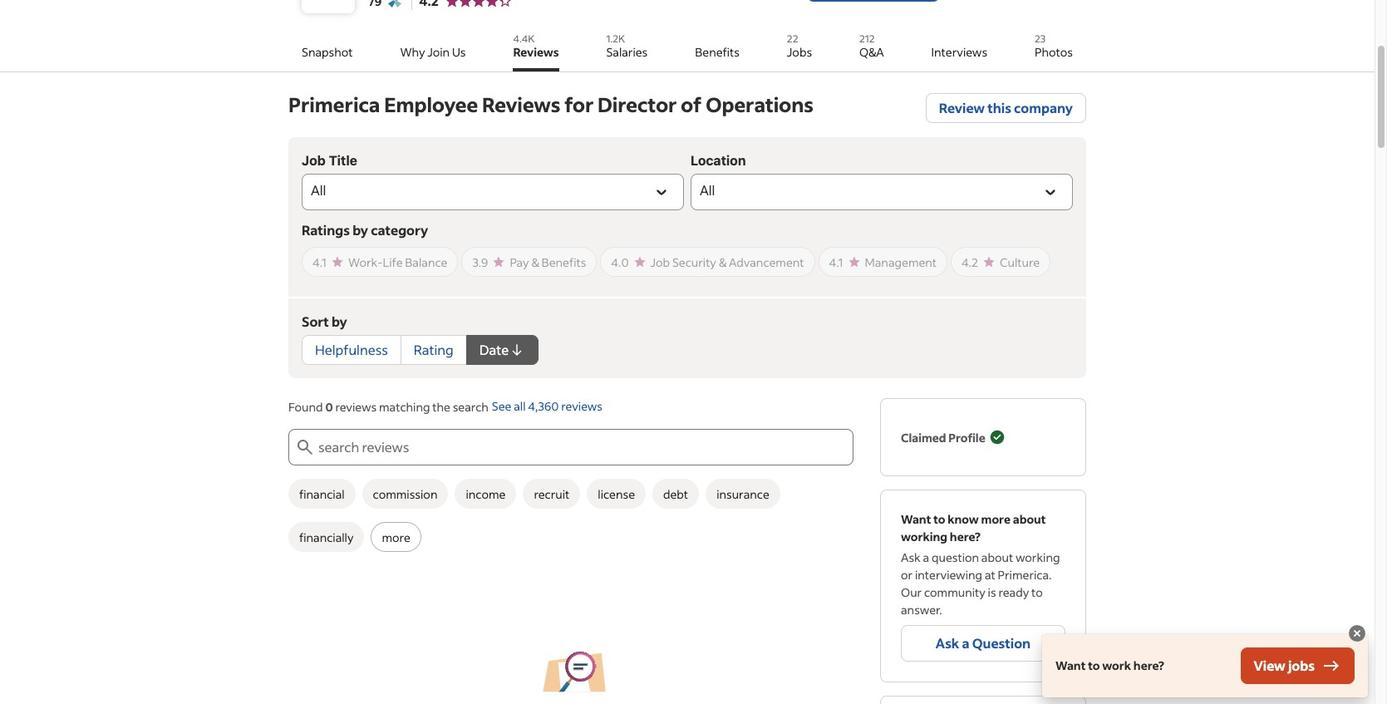 Task type: vqa. For each thing, say whether or not it's contained in the screenshot.
Within 35 miles
no



Task type: locate. For each thing, give the bounding box(es) containing it.
to left know
[[934, 511, 946, 527]]

0 horizontal spatial reviews
[[335, 399, 377, 415]]

to
[[934, 511, 946, 527], [1032, 584, 1043, 600], [1088, 658, 1100, 673]]

reviews up primerica employee reviews for director of operations
[[513, 44, 559, 60]]

1 vertical spatial by
[[332, 313, 347, 330]]

0 horizontal spatial working
[[901, 529, 948, 545]]

1 horizontal spatial want
[[1056, 658, 1086, 673]]

reviews right 0
[[335, 399, 377, 415]]

1 vertical spatial want
[[1056, 658, 1086, 673]]

a inside want to know more about working here? ask a question about working or interviewing at primerica. our community is ready to answer.
[[923, 550, 930, 565]]

to for want to know more about working here? ask a question about working or interviewing at primerica. our community is ready to answer.
[[934, 511, 946, 527]]

matching
[[379, 399, 430, 415]]

working up question
[[901, 529, 948, 545]]

0 horizontal spatial more
[[382, 529, 411, 545]]

1 horizontal spatial by
[[353, 221, 368, 239]]

operations
[[706, 91, 814, 117]]

all down job
[[311, 182, 326, 199]]

1 all from the left
[[311, 182, 326, 199]]

director
[[598, 91, 677, 117]]

all
[[311, 182, 326, 199], [700, 182, 715, 199]]

q&a
[[860, 44, 884, 60]]

by for sort
[[332, 313, 347, 330]]

snapshot
[[302, 44, 353, 60]]

primerica.
[[998, 567, 1052, 583]]

0 horizontal spatial ask
[[901, 550, 921, 565]]

review
[[939, 99, 985, 116]]

0 vertical spatial a
[[923, 550, 930, 565]]

2 horizontal spatial to
[[1088, 658, 1100, 673]]

1 horizontal spatial all
[[700, 182, 715, 199]]

group
[[302, 335, 539, 365]]

by right ratings
[[353, 221, 368, 239]]

our
[[901, 584, 922, 600]]

0 horizontal spatial here?
[[950, 529, 981, 545]]

0 vertical spatial here?
[[950, 529, 981, 545]]

reviews left for at left
[[482, 91, 561, 117]]

ask a question
[[936, 634, 1031, 652]]

0 vertical spatial ask
[[901, 550, 921, 565]]

want
[[901, 511, 932, 527], [1056, 658, 1086, 673]]

ask inside want to know more about working here? ask a question about working or interviewing at primerica. our community is ready to answer.
[[901, 550, 921, 565]]

0 vertical spatial working
[[901, 529, 948, 545]]

here? inside want to know more about working here? ask a question about working or interviewing at primerica. our community is ready to answer.
[[950, 529, 981, 545]]

a left question
[[962, 634, 970, 652]]

ask up or
[[901, 550, 921, 565]]

claimed profile
[[901, 429, 986, 445]]

by right sort
[[332, 313, 347, 330]]

2 vertical spatial to
[[1088, 658, 1100, 673]]

2 all from the left
[[700, 182, 715, 199]]

0 horizontal spatial by
[[332, 313, 347, 330]]

found
[[289, 399, 323, 415]]

all down location
[[700, 182, 715, 199]]

0 vertical spatial by
[[353, 221, 368, 239]]

working
[[901, 529, 948, 545], [1016, 550, 1060, 565]]

for
[[565, 91, 594, 117]]

1.2k
[[606, 32, 625, 45]]

rating
[[414, 341, 454, 358]]

212
[[860, 32, 875, 45]]

0 vertical spatial want
[[901, 511, 932, 527]]

1 vertical spatial here?
[[1134, 658, 1165, 673]]

23 photos
[[1035, 32, 1073, 60]]

working up primerica.
[[1016, 550, 1060, 565]]

reviews
[[561, 399, 603, 414], [335, 399, 377, 415]]

by for ratings
[[353, 221, 368, 239]]

1 vertical spatial reviews
[[482, 91, 561, 117]]

1 horizontal spatial more
[[982, 511, 1011, 527]]

reviews right the 4,360
[[561, 399, 603, 414]]

want left 'work'
[[1056, 658, 1086, 673]]

1 horizontal spatial working
[[1016, 550, 1060, 565]]

interviews link
[[932, 27, 988, 72]]

license link
[[587, 479, 646, 509]]

to left 'work'
[[1088, 658, 1100, 673]]

0 horizontal spatial want
[[901, 511, 932, 527]]

0 horizontal spatial a
[[923, 550, 930, 565]]

1 vertical spatial more
[[382, 529, 411, 545]]

to down primerica.
[[1032, 584, 1043, 600]]

1 horizontal spatial a
[[962, 634, 970, 652]]

0 vertical spatial about
[[1013, 511, 1046, 527]]

1.2k salaries
[[606, 32, 648, 60]]

1 vertical spatial about
[[982, 550, 1014, 565]]

debt
[[663, 486, 689, 502]]

ask down 'answer.'
[[936, 634, 960, 652]]

financially link
[[289, 522, 365, 552]]

more right know
[[982, 511, 1011, 527]]

1 vertical spatial to
[[1032, 584, 1043, 600]]

review this company link
[[926, 93, 1087, 123]]

1 horizontal spatial ask
[[936, 634, 960, 652]]

0 vertical spatial more
[[982, 511, 1011, 527]]

about
[[1013, 511, 1046, 527], [982, 550, 1014, 565]]

want to work here?
[[1056, 658, 1165, 673]]

a up interviewing
[[923, 550, 930, 565]]

here? right 'work'
[[1134, 658, 1165, 673]]

a
[[923, 550, 930, 565], [962, 634, 970, 652]]

ask a question link
[[901, 625, 1066, 662]]

helpfulness
[[315, 341, 388, 358]]

question
[[932, 550, 979, 565]]

financial
[[299, 486, 345, 502]]

1 horizontal spatial here?
[[1134, 658, 1165, 673]]

want left know
[[901, 511, 932, 527]]

0 horizontal spatial all
[[311, 182, 326, 199]]

to for want to work here?
[[1088, 658, 1100, 673]]

want inside want to know more about working here? ask a question about working or interviewing at primerica. our community is ready to answer.
[[901, 511, 932, 527]]

0 vertical spatial to
[[934, 511, 946, 527]]

income
[[466, 486, 506, 502]]

or
[[901, 567, 913, 583]]

rating link
[[401, 335, 467, 365]]

helpfulness link
[[302, 335, 401, 365]]

all for job title
[[311, 182, 326, 199]]

about up at
[[982, 550, 1014, 565]]

view jobs
[[1254, 657, 1315, 674]]

interviewing
[[915, 567, 983, 583]]

benefits
[[695, 44, 740, 60]]

here? down know
[[950, 529, 981, 545]]

by
[[353, 221, 368, 239], [332, 313, 347, 330]]

more down commission
[[382, 529, 411, 545]]

more inside button
[[382, 529, 411, 545]]

23
[[1035, 32, 1046, 45]]

here?
[[950, 529, 981, 545], [1134, 658, 1165, 673]]

join
[[428, 44, 450, 60]]

us
[[452, 44, 466, 60]]

0 horizontal spatial to
[[934, 511, 946, 527]]

more
[[982, 511, 1011, 527], [382, 529, 411, 545]]

recruit
[[534, 486, 570, 502]]

primerica
[[289, 91, 380, 117]]

see all 4,360 reviews link
[[492, 398, 603, 416]]

about up primerica.
[[1013, 511, 1046, 527]]



Task type: describe. For each thing, give the bounding box(es) containing it.
work wellbeing logo image
[[389, 0, 402, 7]]

1 horizontal spatial reviews
[[561, 399, 603, 414]]

photos
[[1035, 44, 1073, 60]]

salaries
[[606, 44, 648, 60]]

22 jobs
[[787, 32, 812, 60]]

close image
[[1348, 624, 1368, 644]]

insurance link
[[706, 479, 781, 509]]

review this company
[[939, 99, 1073, 116]]

sort
[[302, 313, 329, 330]]

1 horizontal spatial to
[[1032, 584, 1043, 600]]

want for want to know more about working here? ask a question about working or interviewing at primerica. our community is ready to answer.
[[901, 511, 932, 527]]

community
[[925, 584, 986, 600]]

at
[[985, 567, 996, 583]]

212 q&a
[[860, 32, 884, 60]]

all
[[514, 399, 526, 414]]

jobs
[[1289, 657, 1315, 674]]

all for location
[[700, 182, 715, 199]]

more inside want to know more about working here? ask a question about working or interviewing at primerica. our community is ready to answer.
[[982, 511, 1011, 527]]

search
[[453, 399, 489, 415]]

interviews
[[932, 44, 988, 60]]

location
[[691, 153, 746, 168]]

job
[[302, 153, 326, 168]]

4.4k
[[513, 32, 535, 45]]

debt link
[[653, 479, 699, 509]]

category
[[371, 221, 428, 239]]

more button
[[371, 522, 421, 552]]

sort by
[[302, 313, 347, 330]]

ready
[[999, 584, 1030, 600]]

1 vertical spatial working
[[1016, 550, 1060, 565]]

group containing helpfulness
[[302, 335, 539, 365]]

date
[[480, 341, 509, 358]]

work
[[1103, 658, 1132, 673]]

want for want to work here?
[[1056, 658, 1086, 673]]

jobs
[[787, 44, 812, 60]]

of
[[681, 91, 702, 117]]

profile
[[949, 429, 986, 445]]

claimed profile button
[[901, 419, 1006, 456]]

found 0 reviews matching the search see all 4,360 reviews
[[289, 399, 603, 415]]

answer.
[[901, 602, 942, 618]]

Input keywords to search reviews field
[[315, 429, 854, 466]]

why join us
[[400, 44, 466, 60]]

1 vertical spatial ask
[[936, 634, 960, 652]]

employee
[[384, 91, 478, 117]]

snapshot link
[[302, 27, 353, 72]]

know
[[948, 511, 979, 527]]

income link
[[455, 479, 517, 509]]

why join us link
[[400, 27, 466, 72]]

commission link
[[362, 479, 449, 509]]

the
[[433, 399, 451, 415]]

benefits link
[[695, 27, 740, 72]]

license
[[598, 486, 635, 502]]

0
[[325, 399, 333, 415]]

why
[[400, 44, 425, 60]]

insurance
[[717, 486, 770, 502]]

see
[[492, 399, 512, 414]]

1 vertical spatial a
[[962, 634, 970, 652]]

is
[[988, 584, 997, 600]]

job title
[[302, 153, 358, 168]]

claimed
[[901, 429, 947, 445]]

4,360
[[528, 399, 559, 414]]

question
[[973, 634, 1031, 652]]

22
[[787, 32, 799, 45]]

this
[[988, 99, 1012, 116]]

ratings by category
[[302, 221, 428, 239]]

commission
[[373, 486, 438, 502]]

recruit link
[[523, 479, 581, 509]]

0 vertical spatial reviews
[[513, 44, 559, 60]]

title
[[329, 153, 358, 168]]

financial link
[[289, 479, 356, 509]]

view
[[1254, 657, 1286, 674]]

primerica employee reviews for director of operations
[[289, 91, 814, 117]]

view jobs link
[[1241, 648, 1355, 684]]

want to know more about working here? ask a question about working or interviewing at primerica. our community is ready to answer.
[[901, 511, 1060, 618]]

4.4k reviews
[[513, 32, 559, 60]]

date link
[[466, 335, 539, 365]]

ratings
[[302, 221, 350, 239]]

company
[[1014, 99, 1073, 116]]



